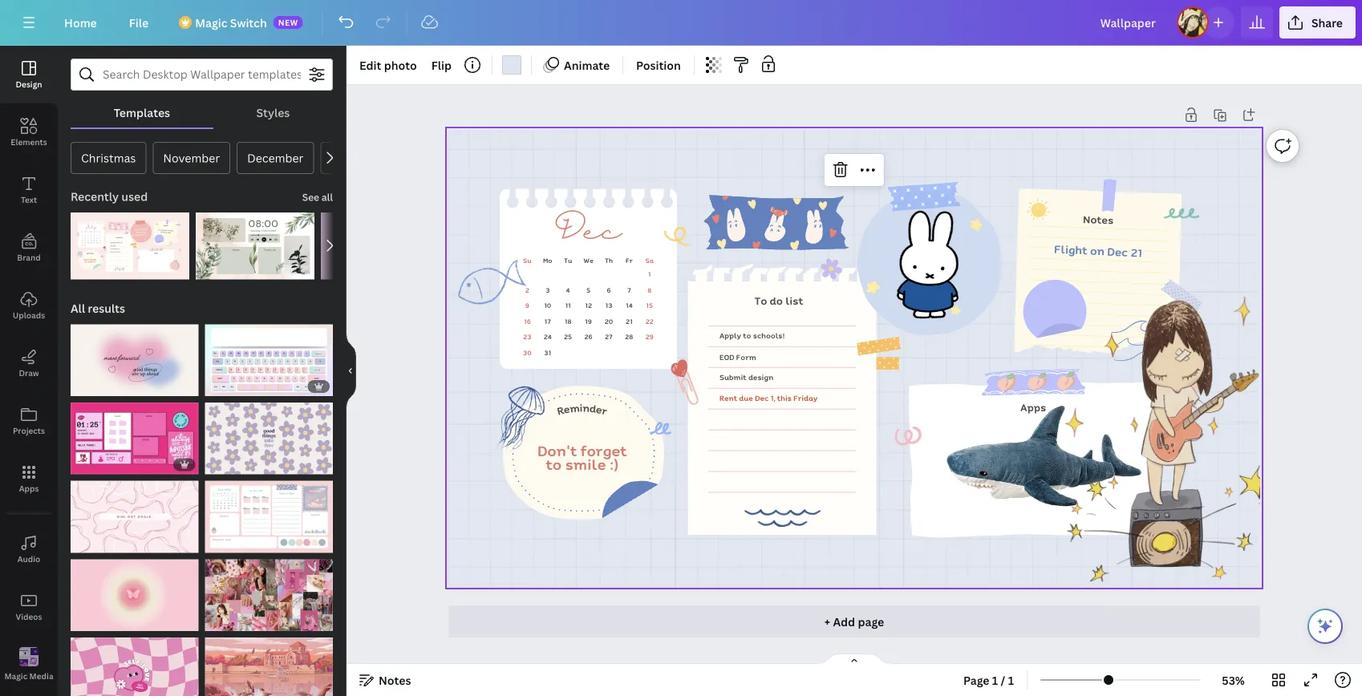 Task type: locate. For each thing, give the bounding box(es) containing it.
on
[[1090, 242, 1106, 259]]

side panel tab list
[[0, 46, 58, 694]]

magic left media
[[4, 671, 27, 682]]

pink cute hand drawn july 2023 calendar organizer desktop wallpaper image
[[71, 213, 189, 279]]

to
[[755, 293, 768, 309]]

magic switch
[[195, 15, 267, 30]]

2
[[526, 285, 530, 295]]

2 horizontal spatial dec
[[1108, 243, 1129, 260]]

audio
[[17, 554, 40, 565]]

fish doodle line art. sea life decoration.hand drawn fish. fish chalk line art. image
[[452, 256, 529, 313]]

0 horizontal spatial to
[[546, 454, 562, 475]]

cute pastel 3d keyboard desktop wallpaper background image
[[205, 324, 333, 396]]

switch
[[230, 15, 267, 30]]

pink modern mood board collage desktop wallpaper group
[[205, 550, 333, 632]]

2 horizontal spatial 1
[[1008, 673, 1014, 688]]

i
[[580, 400, 583, 416]]

due
[[739, 393, 754, 404]]

december
[[247, 150, 304, 166]]

0 vertical spatial 21
[[1131, 244, 1144, 261]]

pink white happy hippie self-love motivational desktop wallpaper group
[[71, 628, 199, 697]]

1 horizontal spatial 1
[[992, 673, 998, 688]]

purple yellow cream motivational girly desktop wallpaper group
[[205, 393, 333, 475]]

#dde4f1 image
[[502, 55, 522, 75], [502, 55, 522, 75]]

1 down sa on the top of page
[[648, 269, 651, 279]]

dec up 'we'
[[555, 213, 622, 252]]

dec inside flight on dec 21
[[1108, 243, 1129, 260]]

to right apply
[[743, 330, 752, 341]]

0 horizontal spatial 21
[[626, 316, 633, 326]]

draw
[[19, 368, 39, 378]]

animate
[[564, 57, 610, 73]]

dec for due
[[755, 393, 769, 404]]

elements button
[[0, 104, 58, 161]]

23
[[524, 332, 532, 342]]

pink aqua aesthetic quotes desktop wallpaper image
[[71, 324, 199, 396]]

purple yellow cream motivational girly desktop wallpaper image
[[205, 403, 333, 475]]

page
[[964, 673, 990, 688]]

1 horizontal spatial dec
[[755, 393, 769, 404]]

1 vertical spatial 21
[[626, 316, 633, 326]]

magic inside button
[[4, 671, 27, 682]]

0 vertical spatial magic
[[195, 15, 227, 30]]

dec left 1,
[[755, 393, 769, 404]]

1 horizontal spatial notes
[[1083, 211, 1114, 228]]

1 vertical spatial notes
[[379, 673, 411, 688]]

brand
[[17, 252, 41, 263]]

animate button
[[538, 52, 616, 78]]

apply
[[720, 330, 742, 341]]

0 horizontal spatial apps
[[19, 483, 39, 494]]

projects button
[[0, 392, 58, 450]]

21 down '14'
[[626, 316, 633, 326]]

do
[[770, 293, 783, 309]]

r
[[601, 403, 610, 419]]

19
[[585, 316, 592, 326]]

0 vertical spatial to
[[743, 330, 752, 341]]

magic inside main menu bar
[[195, 15, 227, 30]]

0 horizontal spatial notes
[[379, 673, 411, 688]]

templates button
[[71, 97, 213, 128]]

e right n
[[595, 401, 604, 418]]

6
[[607, 285, 611, 295]]

21 right "on"
[[1131, 244, 1144, 261]]

edit
[[359, 57, 381, 73]]

fr
[[626, 256, 633, 266]]

0 vertical spatial notes
[[1083, 211, 1114, 228]]

su
[[523, 256, 532, 266]]

rent due dec 1, this friday
[[720, 393, 818, 404]]

cute pastel 3d keyboard desktop wallpaper background group
[[205, 315, 333, 396]]

31
[[544, 348, 552, 358]]

th 13 27 6 20
[[605, 256, 613, 342]]

1 right /
[[1008, 673, 1014, 688]]

1
[[648, 269, 651, 279], [992, 673, 998, 688], [1008, 673, 1014, 688]]

all results
[[71, 301, 125, 316]]

sea wave linear image
[[1112, 320, 1160, 361]]

1 vertical spatial apps
[[19, 483, 39, 494]]

10
[[544, 301, 552, 311]]

e
[[563, 401, 572, 417], [595, 401, 604, 418]]

recently
[[71, 189, 119, 204]]

pink cute hand drawn july 2023 calendar organizer desktop wallpaper group
[[71, 203, 189, 279]]

1 inside sa 1 15 29 8 22
[[648, 269, 651, 279]]

26
[[585, 332, 593, 342]]

mo
[[543, 256, 553, 266]]

1 horizontal spatial e
[[595, 401, 604, 418]]

don't
[[538, 440, 577, 461]]

file button
[[116, 6, 161, 39]]

dec right "on"
[[1108, 243, 1129, 260]]

1 vertical spatial magic
[[4, 671, 27, 682]]

7
[[628, 285, 631, 295]]

sea waves  icon image
[[745, 510, 821, 527]]

pink fun feminine organizer desktop wallpaper image
[[205, 481, 333, 553]]

su 9 23 2 16 30
[[523, 256, 532, 358]]

magic media
[[4, 671, 53, 682]]

pink modern mood board collage desktop wallpaper image
[[205, 560, 333, 632]]

flight
[[1054, 240, 1088, 259]]

green beige greenery aesthetic watercolor desktop wallpaper group
[[196, 203, 315, 279]]

pink and yellow beautiful elegant feminine butterfly gradient desktop wallpaper group
[[71, 550, 199, 632]]

e left i
[[563, 401, 572, 417]]

rent
[[720, 393, 738, 404]]

uploads button
[[0, 277, 58, 335]]

flip button
[[425, 52, 458, 78]]

november
[[163, 150, 220, 166]]

text button
[[0, 161, 58, 219]]

november button
[[153, 142, 230, 174]]

eod
[[720, 351, 735, 363]]

audio button
[[0, 521, 58, 579]]

1 horizontal spatial 21
[[1131, 244, 1144, 261]]

apps inside "apps" button
[[19, 483, 39, 494]]

Design title text field
[[1088, 6, 1171, 39]]

4
[[566, 285, 570, 295]]

see all button
[[301, 181, 335, 213]]

+ add page
[[825, 614, 884, 629]]

flip
[[431, 57, 452, 73]]

1 vertical spatial to
[[546, 454, 562, 475]]

pink bold theme organizer desktop wallpaper group
[[71, 393, 199, 475]]

th
[[605, 256, 613, 266]]

pink lake desktop wallpaper group
[[205, 628, 333, 697]]

r
[[556, 402, 566, 419]]

d
[[589, 400, 598, 417]]

12 26 5 19
[[585, 285, 593, 342]]

1 horizontal spatial magic
[[195, 15, 227, 30]]

eod form
[[720, 351, 757, 363]]

submit design
[[720, 372, 774, 383]]

to left the smile
[[546, 454, 562, 475]]

notes
[[1083, 211, 1114, 228], [379, 673, 411, 688]]

styles button
[[213, 97, 333, 128]]

20
[[605, 316, 613, 326]]

christmas
[[81, 150, 136, 166]]

dec for on
[[1108, 243, 1129, 260]]

0 horizontal spatial dec
[[555, 213, 622, 252]]

share
[[1312, 15, 1343, 30]]

0 vertical spatial apps
[[1021, 399, 1047, 415]]

pink bold theme organizer desktop wallpaper image
[[71, 403, 199, 475]]

position
[[636, 57, 681, 73]]

uploads
[[13, 310, 45, 321]]

text
[[21, 194, 37, 205]]

21
[[1131, 244, 1144, 261], [626, 316, 633, 326]]

edit photo button
[[353, 52, 423, 78]]

0 horizontal spatial magic
[[4, 671, 27, 682]]

n
[[583, 400, 590, 416]]

1 left /
[[992, 673, 998, 688]]

design button
[[0, 46, 58, 104]]

0 horizontal spatial 1
[[648, 269, 651, 279]]

magic left switch
[[195, 15, 227, 30]]



Task type: describe. For each thing, give the bounding box(es) containing it.
list
[[786, 293, 804, 309]]

new
[[278, 17, 298, 28]]

/
[[1001, 673, 1006, 688]]

magic for magic switch
[[195, 15, 227, 30]]

design
[[16, 79, 42, 89]]

notes button
[[353, 668, 418, 693]]

14
[[626, 301, 633, 311]]

magic media button
[[0, 636, 58, 694]]

1,
[[771, 393, 776, 404]]

show pages image
[[816, 653, 893, 666]]

schools!
[[753, 330, 785, 341]]

+ add page button
[[449, 606, 1260, 638]]

15
[[646, 301, 653, 311]]

tu
[[564, 256, 573, 266]]

winter button
[[320, 142, 377, 174]]

8
[[648, 285, 652, 295]]

canva assistant image
[[1316, 617, 1335, 636]]

we
[[584, 256, 594, 266]]

24
[[544, 332, 552, 342]]

53% button
[[1208, 668, 1260, 693]]

pink and white abstract pattern desktop wallpaper group
[[71, 472, 199, 553]]

28
[[626, 332, 634, 342]]

pink aqua aesthetic quotes desktop wallpaper group
[[71, 315, 199, 396]]

:)
[[610, 454, 619, 475]]

see
[[302, 191, 319, 204]]

21 inside "fr 14 28 7 21"
[[626, 316, 633, 326]]

1 for page
[[992, 673, 998, 688]]

apply to schools!
[[720, 330, 785, 341]]

green beige greenery aesthetic watercolor desktop wallpaper image
[[196, 213, 315, 279]]

pink and yellow beautiful elegant feminine butterfly gradient desktop wallpaper image
[[71, 560, 199, 632]]

10 24 3 17 31
[[544, 285, 552, 358]]

file
[[129, 15, 149, 30]]

1 for sa
[[648, 269, 651, 279]]

30
[[523, 348, 532, 358]]

draw button
[[0, 335, 58, 392]]

don't forget to smile :)
[[538, 440, 627, 475]]

pink white happy hippie self-love motivational desktop wallpaper image
[[71, 638, 199, 697]]

jellyfish doodle line art image
[[480, 382, 556, 457]]

recently used
[[71, 189, 148, 204]]

media
[[29, 671, 53, 682]]

templates
[[114, 105, 170, 120]]

16
[[524, 316, 531, 326]]

r e m i n d e r
[[556, 400, 610, 419]]

22
[[646, 316, 654, 326]]

christmas button
[[71, 142, 146, 174]]

29
[[646, 332, 654, 342]]

to inside don't forget to smile :)
[[546, 454, 562, 475]]

elements
[[11, 136, 47, 147]]

0 horizontal spatial e
[[563, 401, 572, 417]]

hide image
[[346, 333, 356, 410]]

cute pastel hand drawn doodle line image
[[662, 219, 697, 253]]

pink and white abstract pattern desktop wallpaper image
[[71, 481, 199, 553]]

styles
[[256, 105, 290, 120]]

magic for magic media
[[4, 671, 27, 682]]

9
[[526, 301, 530, 311]]

design
[[749, 372, 774, 383]]

home
[[64, 15, 97, 30]]

results
[[88, 301, 125, 316]]

pink lake desktop wallpaper image
[[205, 638, 333, 697]]

21 inside flight on dec 21
[[1131, 244, 1144, 261]]

tu 11 25 4 18
[[564, 256, 573, 342]]

main menu bar
[[0, 0, 1363, 46]]

3
[[546, 285, 550, 295]]

videos button
[[0, 579, 58, 636]]

flight on dec 21
[[1054, 240, 1144, 261]]

page 1 / 1
[[964, 673, 1014, 688]]

25
[[564, 332, 572, 342]]

to do list
[[755, 293, 804, 309]]

brand button
[[0, 219, 58, 277]]

projects
[[13, 425, 45, 436]]

all
[[322, 191, 333, 204]]

notes inside button
[[379, 673, 411, 688]]

this
[[778, 393, 792, 404]]

recently used button
[[69, 181, 149, 213]]

18
[[565, 316, 572, 326]]

winter
[[331, 150, 367, 166]]

position button
[[630, 52, 688, 78]]

pink fun feminine organizer desktop wallpaper group
[[205, 472, 333, 553]]

Search Desktop Wallpaper templates search field
[[103, 59, 301, 90]]

5
[[587, 285, 591, 295]]

+
[[825, 614, 831, 629]]

home link
[[51, 6, 110, 39]]

1 horizontal spatial to
[[743, 330, 752, 341]]

see all
[[302, 191, 333, 204]]

m
[[569, 400, 581, 416]]

smile
[[566, 454, 606, 475]]

1 horizontal spatial apps
[[1021, 399, 1047, 415]]

december button
[[237, 142, 314, 174]]

12
[[585, 301, 592, 311]]

share button
[[1280, 6, 1356, 39]]

pink purple gradient aesthetic motivational quote desktop wallpaper image
[[321, 213, 440, 279]]



Task type: vqa. For each thing, say whether or not it's contained in the screenshot.
BUT on the bottom left of page
no



